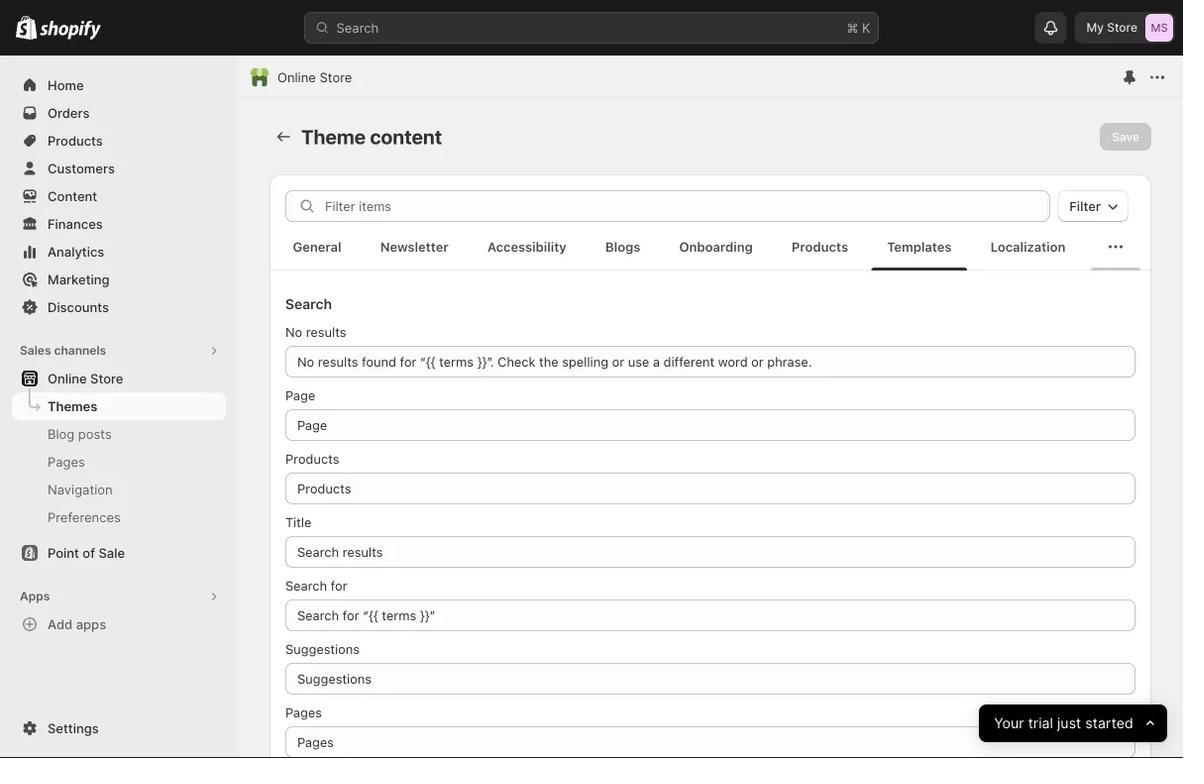 Task type: locate. For each thing, give the bounding box(es) containing it.
point
[[48, 545, 79, 561]]

online store link down the channels
[[12, 365, 226, 393]]

posts
[[78, 426, 112, 442]]

pages link
[[12, 448, 226, 476]]

1 horizontal spatial online store link
[[278, 67, 352, 87]]

point of sale link
[[12, 539, 226, 567]]

shopify image
[[16, 15, 37, 39], [40, 20, 101, 40]]

0 vertical spatial online store link
[[278, 67, 352, 87]]

blog
[[48, 426, 75, 442]]

online store link right the online store icon
[[278, 67, 352, 87]]

marketing link
[[12, 266, 226, 293]]

settings link
[[12, 715, 226, 743]]

orders link
[[12, 99, 226, 127]]

online store down the channels
[[48, 371, 123, 386]]

2 vertical spatial store
[[90, 371, 123, 386]]

0 vertical spatial online store
[[278, 69, 352, 85]]

of
[[83, 545, 95, 561]]

0 horizontal spatial store
[[90, 371, 123, 386]]

just
[[1058, 715, 1082, 732]]

add apps
[[48, 617, 106, 632]]

online
[[278, 69, 316, 85], [48, 371, 87, 386]]

online store right the online store icon
[[278, 69, 352, 85]]

navigation
[[48, 482, 113, 497]]

marketing
[[48, 272, 110, 287]]

add apps button
[[12, 611, 226, 638]]

started
[[1086, 715, 1134, 732]]

my store image
[[1146, 14, 1174, 42]]

1 vertical spatial online store link
[[12, 365, 226, 393]]

1 vertical spatial online store
[[48, 371, 123, 386]]

0 horizontal spatial online store
[[48, 371, 123, 386]]

themes
[[48, 399, 97, 414]]

1 horizontal spatial online
[[278, 69, 316, 85]]

add
[[48, 617, 73, 632]]

store right my
[[1108, 20, 1138, 35]]

1 horizontal spatial store
[[320, 69, 352, 85]]

apps button
[[12, 583, 226, 611]]

1 vertical spatial online
[[48, 371, 87, 386]]

1 horizontal spatial shopify image
[[40, 20, 101, 40]]

0 horizontal spatial online
[[48, 371, 87, 386]]

finances link
[[12, 210, 226, 238]]

apps
[[20, 589, 50, 604]]

online right the online store icon
[[278, 69, 316, 85]]

pages
[[48, 454, 85, 469]]

your
[[994, 715, 1025, 732]]

trial
[[1029, 715, 1054, 732]]

store
[[1108, 20, 1138, 35], [320, 69, 352, 85], [90, 371, 123, 386]]

online store
[[278, 69, 352, 85], [48, 371, 123, 386]]

blog posts link
[[12, 420, 226, 448]]

preferences
[[48, 510, 121, 525]]

point of sale
[[48, 545, 125, 561]]

0 vertical spatial online
[[278, 69, 316, 85]]

sales channels
[[20, 344, 106, 358]]

store down search
[[320, 69, 352, 85]]

point of sale button
[[0, 539, 238, 567]]

your trial just started button
[[979, 705, 1168, 743]]

online store link
[[278, 67, 352, 87], [12, 365, 226, 393]]

2 horizontal spatial store
[[1108, 20, 1138, 35]]

0 horizontal spatial online store link
[[12, 365, 226, 393]]

online down sales channels
[[48, 371, 87, 386]]

search
[[337, 20, 379, 35]]

products link
[[12, 127, 226, 155]]

store down sales channels button on the left top
[[90, 371, 123, 386]]



Task type: vqa. For each thing, say whether or not it's contained in the screenshot.
The Search Collections text field on the bottom
no



Task type: describe. For each thing, give the bounding box(es) containing it.
1 vertical spatial store
[[320, 69, 352, 85]]

your trial just started
[[994, 715, 1134, 732]]

content link
[[12, 182, 226, 210]]

finances
[[48, 216, 103, 231]]

my
[[1087, 20, 1104, 35]]

settings
[[48, 721, 99, 736]]

my store
[[1087, 20, 1138, 35]]

customers
[[48, 161, 115, 176]]

home link
[[12, 71, 226, 99]]

analytics
[[48, 244, 104, 259]]

customers link
[[12, 155, 226, 182]]

content
[[48, 188, 97, 204]]

0 vertical spatial store
[[1108, 20, 1138, 35]]

preferences link
[[12, 504, 226, 531]]

products
[[48, 133, 103, 148]]

navigation link
[[12, 476, 226, 504]]

orders
[[48, 105, 90, 120]]

discounts link
[[12, 293, 226, 321]]

apps
[[76, 617, 106, 632]]

sales channels button
[[12, 337, 226, 365]]

online store image
[[250, 67, 270, 87]]

blog posts
[[48, 426, 112, 442]]

sale
[[99, 545, 125, 561]]

themes link
[[12, 393, 226, 420]]

1 horizontal spatial online store
[[278, 69, 352, 85]]

discounts
[[48, 299, 109, 315]]

0 horizontal spatial shopify image
[[16, 15, 37, 39]]

⌘ k
[[847, 20, 871, 35]]

channels
[[54, 344, 106, 358]]

analytics link
[[12, 238, 226, 266]]

home
[[48, 77, 84, 93]]

sales
[[20, 344, 51, 358]]

k
[[862, 20, 871, 35]]

⌘
[[847, 20, 859, 35]]



